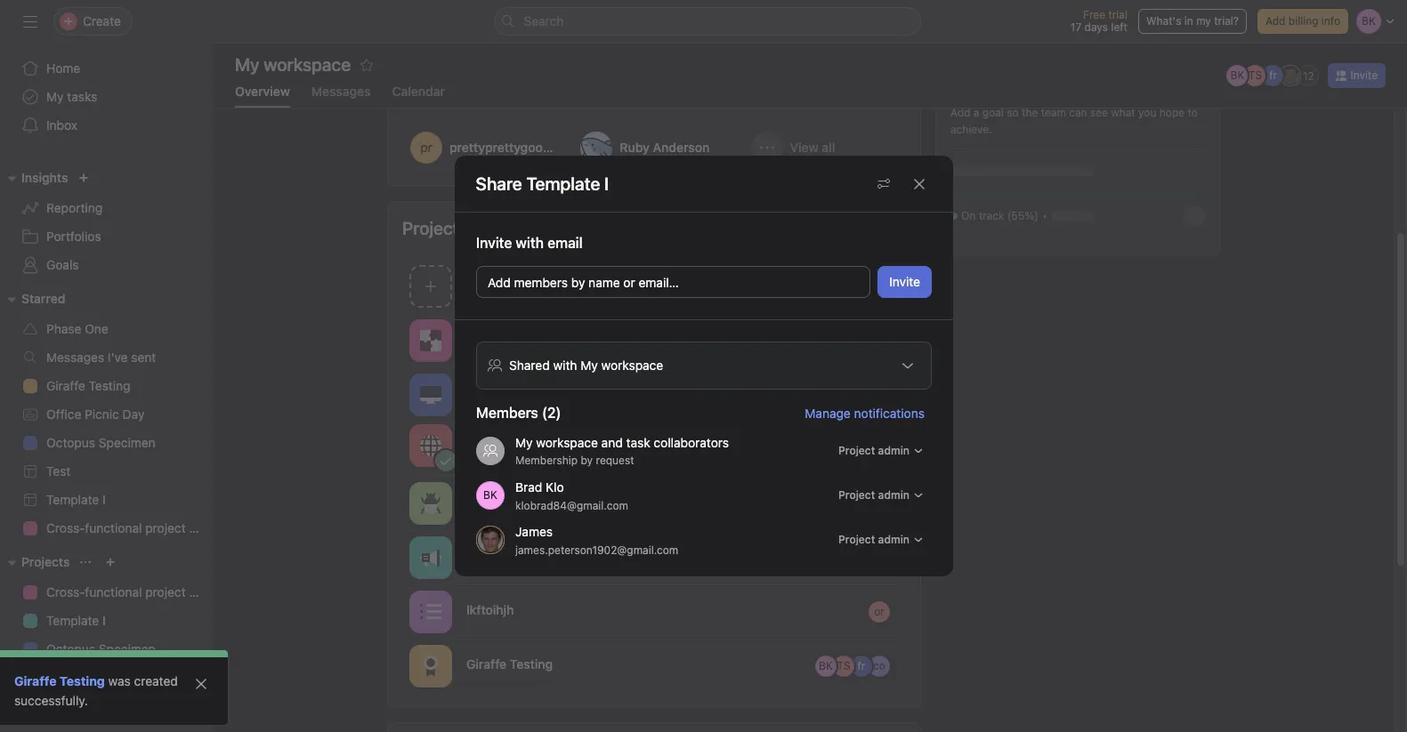 Task type: locate. For each thing, give the bounding box(es) containing it.
my for my tasks
[[46, 89, 64, 104]]

or inside button
[[623, 275, 635, 290]]

share template i dialog
[[455, 156, 953, 577]]

cross-
[[467, 331, 506, 346], [46, 521, 85, 536], [46, 585, 85, 600]]

my workspace inside shared with my workspace option group
[[580, 358, 663, 373]]

messages inside starred element
[[46, 350, 104, 365]]

drisco's drinks complete
[[467, 431, 556, 467]]

admin
[[878, 444, 910, 458], [878, 489, 910, 502], [878, 533, 910, 547]]

invite up project privacy dialog icon
[[889, 274, 920, 289]]

lkftoihjh
[[467, 602, 514, 618]]

projects inside dropdown button
[[21, 555, 70, 570]]

fr left 9
[[858, 333, 866, 347]]

project admin for klobrad84@gmail.com
[[838, 489, 910, 502]]

drinks
[[518, 431, 556, 447]]

1 vertical spatial fr
[[858, 333, 866, 347]]

cross-functional project plan link
[[11, 515, 214, 543], [11, 579, 214, 607]]

ts up manage
[[837, 388, 851, 401]]

add members by name or email… button
[[476, 266, 871, 298]]

cross- down projects dropdown button
[[46, 585, 85, 600]]

project right "new"
[[496, 279, 536, 294]]

template i link down the test
[[11, 486, 203, 515]]

1 project admin button from the top
[[830, 483, 932, 508]]

add left "billing"
[[1266, 14, 1286, 28]]

i up 'marketing dashboards' at the bottom
[[102, 613, 106, 629]]

co
[[874, 659, 886, 673]]

0 vertical spatial add
[[1266, 14, 1286, 28]]

2 admin from the top
[[878, 489, 910, 502]]

specimen down day at bottom left
[[99, 435, 156, 451]]

2 vertical spatial octopus
[[46, 642, 95, 657]]

my tasks link
[[11, 83, 203, 111]]

giraffe
[[46, 378, 85, 394], [467, 657, 507, 672], [14, 674, 57, 689]]

1 horizontal spatial projects
[[402, 218, 468, 239]]

2 vertical spatial admin
[[878, 533, 910, 547]]

1 vertical spatial octopus specimen link
[[11, 636, 203, 664]]

testing up successfully.
[[60, 674, 105, 689]]

1 horizontal spatial my workspace
[[580, 358, 663, 373]]

2 vertical spatial template
[[46, 613, 99, 629]]

2 octopus specimen link from the top
[[11, 636, 203, 664]]

workspace
[[536, 435, 598, 451]]

0 vertical spatial octopus specimen
[[467, 385, 578, 400]]

9
[[876, 334, 883, 347]]

1 vertical spatial admin
[[878, 489, 910, 502]]

0 vertical spatial cross-functional project plan link
[[11, 515, 214, 543]]

1 vertical spatial add
[[951, 106, 971, 119]]

my inside global "element"
[[46, 89, 64, 104]]

office
[[46, 407, 81, 422]]

0 vertical spatial my
[[46, 89, 64, 104]]

cross-functional project plan up the "dashboards"
[[46, 585, 214, 600]]

0 vertical spatial project admin
[[838, 444, 910, 458]]

my left "tasks"
[[46, 89, 64, 104]]

cross- inside projects element
[[46, 585, 85, 600]]

messages link
[[311, 84, 371, 108]]

one
[[85, 321, 108, 337]]

giraffe up successfully.
[[14, 674, 57, 689]]

1 vertical spatial cross-functional project plan link
[[11, 579, 214, 607]]

octopus specimen up members (2)
[[467, 385, 578, 400]]

1 cross-functional project plan link from the top
[[11, 515, 214, 543]]

my up complete
[[515, 435, 533, 451]]

messages down phase one
[[46, 350, 104, 365]]

0 vertical spatial template i link
[[11, 486, 203, 515]]

was
[[108, 674, 131, 689]]

name
[[588, 275, 620, 290]]

ja
[[1286, 69, 1297, 82], [874, 496, 886, 510], [484, 533, 496, 547], [874, 551, 886, 564]]

add left a
[[951, 106, 971, 119]]

functional up 'marketing dashboards' at the bottom
[[85, 585, 142, 600]]

can
[[1070, 106, 1088, 119]]

ts
[[1249, 69, 1263, 82], [837, 333, 851, 347], [837, 388, 851, 401], [855, 442, 869, 455], [837, 659, 851, 673]]

share
[[476, 173, 522, 194]]

project admin button
[[830, 439, 932, 464]]

0 vertical spatial messages
[[311, 84, 371, 99]]

template down private
[[467, 548, 521, 563]]

0 horizontal spatial projects
[[21, 555, 70, 570]]

invite button up 9
[[878, 266, 932, 298]]

home
[[46, 61, 80, 76]]

0 horizontal spatial my
[[46, 89, 64, 104]]

0 vertical spatial template i
[[46, 492, 106, 508]]

0 vertical spatial plan
[[613, 331, 638, 346]]

i
[[102, 492, 106, 508], [524, 548, 528, 563], [102, 613, 106, 629]]

my workspace
[[235, 54, 351, 75], [580, 358, 663, 373]]

3 admin from the top
[[878, 533, 910, 547]]

marketing dashboards
[[46, 670, 175, 686]]

1 vertical spatial template i
[[467, 548, 528, 563]]

1 vertical spatial project
[[838, 489, 875, 502]]

project for klobrad84@gmail.com
[[838, 489, 875, 502]]

giraffe testing link up successfully.
[[14, 674, 105, 689]]

cross- for first cross-functional project plan link from the top of the page
[[46, 521, 85, 536]]

cross- inside starred element
[[46, 521, 85, 536]]

0 vertical spatial functional
[[506, 331, 565, 346]]

template inside starred element
[[46, 492, 99, 508]]

octopus for 1st octopus specimen link from the bottom of the page
[[46, 642, 95, 657]]

octopus up members (2)
[[467, 385, 517, 400]]

specimen
[[520, 385, 578, 400], [99, 435, 156, 451], [99, 642, 156, 657]]

admin for klobrad84@gmail.com
[[878, 489, 910, 502]]

2 horizontal spatial invite button
[[1329, 63, 1386, 88]]

1 vertical spatial my workspace
[[580, 358, 663, 373]]

functional
[[506, 331, 565, 346], [85, 521, 142, 536], [85, 585, 142, 600]]

octopus inside projects element
[[46, 642, 95, 657]]

0 vertical spatial i
[[102, 492, 106, 508]]

0 vertical spatial giraffe
[[46, 378, 85, 394]]

3 project from the top
[[838, 533, 875, 547]]

2 vertical spatial fr
[[858, 659, 866, 673]]

ts left 9
[[837, 333, 851, 347]]

0 vertical spatial or
[[623, 275, 635, 290]]

testing down lkftoihjh
[[510, 657, 553, 672]]

octopus specimen link up 'marketing dashboards' at the bottom
[[11, 636, 203, 664]]

goals
[[46, 257, 79, 272]]

template i up marketing
[[46, 613, 106, 629]]

1 vertical spatial projects
[[21, 555, 70, 570]]

2 vertical spatial plan
[[189, 585, 214, 600]]

my workspace right with on the left of page
[[580, 358, 663, 373]]

0 horizontal spatial or
[[623, 275, 635, 290]]

admin inside dropdown button
[[878, 444, 910, 458]]

invite button
[[1329, 63, 1386, 88], [878, 266, 932, 298], [17, 694, 94, 726]]

my workspace up overview
[[235, 54, 351, 75]]

1 vertical spatial template i link
[[11, 607, 203, 636]]

octopus for 2nd octopus specimen link from the bottom
[[46, 435, 95, 451]]

close image
[[194, 678, 208, 692]]

project inside project admin dropdown button
[[838, 444, 875, 458]]

messages down add to starred icon
[[311, 84, 371, 99]]

project for and
[[838, 444, 875, 458]]

1 horizontal spatial or
[[875, 605, 885, 618]]

1 project from the top
[[838, 444, 875, 458]]

marketing
[[46, 670, 104, 686]]

1 vertical spatial or
[[875, 605, 885, 618]]

email…
[[638, 275, 679, 290]]

phase one link
[[11, 315, 203, 344]]

2 template i link from the top
[[11, 607, 203, 636]]

template i down the test
[[46, 492, 106, 508]]

giraffe up "office"
[[46, 378, 85, 394]]

specimen up the "dashboards"
[[99, 642, 156, 657]]

giraffe inside starred element
[[46, 378, 85, 394]]

what's
[[1147, 14, 1182, 28]]

2 vertical spatial cross-
[[46, 585, 85, 600]]

add inside add a goal so the team can see what you hope to achieve.
[[951, 106, 971, 119]]

0 vertical spatial testing
[[89, 378, 130, 394]]

2 vertical spatial specimen
[[99, 642, 156, 657]]

octopus inside starred element
[[46, 435, 95, 451]]

what
[[1112, 106, 1136, 119]]

project admin
[[838, 444, 910, 458], [838, 489, 910, 502], [838, 533, 910, 547]]

octopus specimen up marketing dashboards link
[[46, 642, 156, 657]]

1 vertical spatial messages
[[46, 350, 104, 365]]

1 vertical spatial octopus specimen
[[46, 435, 156, 451]]

bug image
[[420, 493, 442, 514]]

inbox link
[[11, 111, 203, 140]]

invite up new project on the left of page
[[476, 235, 512, 251]]

0 vertical spatial octopus specimen link
[[11, 429, 203, 458]]

picnic
[[85, 407, 119, 422]]

invite
[[1351, 69, 1378, 82], [476, 235, 512, 251], [889, 274, 920, 289], [50, 702, 82, 717]]

0 vertical spatial template
[[46, 492, 99, 508]]

inbox
[[46, 118, 78, 133]]

project privacy dialog image
[[901, 359, 915, 373]]

private
[[481, 508, 516, 521]]

sent
[[131, 350, 156, 365]]

1 vertical spatial giraffe testing link
[[14, 674, 105, 689]]

giraffe testing link up the picnic
[[11, 372, 203, 401]]

0 vertical spatial fr
[[1270, 69, 1278, 82]]

shared with my workspace option group
[[476, 342, 932, 390]]

project permissions image
[[877, 177, 891, 191]]

octopus specimen link
[[11, 429, 203, 458], [11, 636, 203, 664]]

fr left co
[[858, 659, 866, 673]]

fr left "12"
[[1270, 69, 1278, 82]]

my workspace and task collaborators membership by request
[[515, 435, 729, 467]]

office picnic day
[[46, 407, 145, 422]]

giraffe down lkftoihjh
[[467, 657, 507, 672]]

cross-functional project plan up with on the left of page
[[467, 331, 638, 346]]

or right name
[[623, 275, 635, 290]]

template i link
[[11, 486, 203, 515], [11, 607, 203, 636]]

1 vertical spatial invite button
[[878, 266, 932, 298]]

2 vertical spatial cross-functional project plan
[[46, 585, 214, 600]]

2 project from the top
[[838, 489, 875, 502]]

globe image
[[420, 435, 442, 456]]

0 horizontal spatial invite button
[[17, 694, 94, 726]]

add left members
[[488, 275, 510, 290]]

project admin button for klo
[[830, 483, 932, 508]]

project admin for and
[[838, 444, 910, 458]]

0 vertical spatial admin
[[878, 444, 910, 458]]

template i link up 'marketing dashboards' at the bottom
[[11, 607, 203, 636]]

0 horizontal spatial messages
[[46, 350, 104, 365]]

0 vertical spatial project admin button
[[830, 483, 932, 508]]

template i down private
[[467, 548, 528, 563]]

0 vertical spatial giraffe testing
[[46, 378, 130, 394]]

calendar link
[[392, 84, 445, 108]]

messages
[[311, 84, 371, 99], [46, 350, 104, 365]]

my for my workspace and task collaborators membership by request
[[515, 435, 533, 451]]

with email
[[516, 235, 582, 251]]

complete
[[481, 454, 529, 467]]

klobrad84@gmail.com
[[515, 499, 628, 512]]

functional up shared in the left of the page
[[506, 331, 565, 346]]

giraffe testing down lkftoihjh
[[467, 657, 553, 672]]

plan
[[613, 331, 638, 346], [189, 521, 214, 536], [189, 585, 214, 600]]

project
[[838, 444, 875, 458], [838, 489, 875, 502], [838, 533, 875, 547]]

1 vertical spatial plan
[[189, 521, 214, 536]]

cross-functional project plan link down projects dropdown button
[[11, 579, 214, 607]]

octopus specimen
[[467, 385, 578, 400], [46, 435, 156, 451], [46, 642, 156, 657]]

testing down the messages i've sent link at the left of the page
[[89, 378, 130, 394]]

cross- up projects dropdown button
[[46, 521, 85, 536]]

2 project admin from the top
[[838, 489, 910, 502]]

bk
[[1231, 69, 1245, 82], [819, 333, 833, 347], [855, 388, 869, 401], [837, 442, 851, 455], [483, 489, 497, 502], [855, 496, 869, 510], [855, 551, 869, 564], [819, 659, 833, 673]]

octopus specimen down the picnic
[[46, 435, 156, 451]]

day
[[123, 407, 145, 422]]

0 horizontal spatial my workspace
[[235, 54, 351, 75]]

0 horizontal spatial add
[[488, 275, 510, 290]]

template inside projects element
[[46, 613, 99, 629]]

a
[[974, 106, 980, 119]]

cross-functional project plan
[[467, 331, 638, 346], [46, 521, 214, 536], [46, 585, 214, 600]]

i inside starred element
[[102, 492, 106, 508]]

1 horizontal spatial my
[[515, 435, 533, 451]]

fr for giraffe testing
[[858, 659, 866, 673]]

0 vertical spatial project
[[838, 444, 875, 458]]

octopus down "office"
[[46, 435, 95, 451]]

and
[[601, 435, 623, 451]]

giraffe testing inside starred element
[[46, 378, 130, 394]]

template up marketing
[[46, 613, 99, 629]]

2 vertical spatial i
[[102, 613, 106, 629]]

request
[[596, 454, 634, 467]]

add billing info
[[1266, 14, 1341, 28]]

1 vertical spatial project admin
[[838, 489, 910, 502]]

by inside my workspace and task collaborators membership by request
[[581, 454, 593, 467]]

2 vertical spatial add
[[488, 275, 510, 290]]

1 vertical spatial functional
[[85, 521, 142, 536]]

insights
[[21, 170, 68, 185]]

1 admin from the top
[[878, 444, 910, 458]]

cross- down "new"
[[467, 331, 506, 346]]

2 vertical spatial giraffe
[[14, 674, 57, 689]]

•
[[1043, 209, 1048, 223]]

add for add members by name or email…
[[488, 275, 510, 290]]

1 vertical spatial my
[[515, 435, 533, 451]]

1 vertical spatial cross-
[[46, 521, 85, 536]]

invite button right "12"
[[1329, 63, 1386, 88]]

my inside my workspace and task collaborators membership by request
[[515, 435, 533, 451]]

1 vertical spatial template
[[467, 548, 521, 563]]

by left name
[[571, 275, 585, 290]]

2 vertical spatial octopus specimen
[[46, 642, 156, 657]]

1 vertical spatial i
[[524, 548, 528, 563]]

on
[[962, 209, 976, 223]]

project up shared with my workspace
[[568, 331, 610, 346]]

1 vertical spatial testing
[[510, 657, 553, 672]]

2 vertical spatial project admin
[[838, 533, 910, 547]]

add members by name or email…
[[488, 275, 679, 290]]

invite down marketing
[[50, 702, 82, 717]]

by down workspace
[[581, 454, 593, 467]]

2 horizontal spatial add
[[1266, 14, 1286, 28]]

cross-functional project plan link down test link
[[11, 515, 214, 543]]

template for 1st template i link
[[46, 492, 99, 508]]

2 project admin button from the top
[[830, 528, 932, 553]]

octopus
[[467, 385, 517, 400], [46, 435, 95, 451], [46, 642, 95, 657]]

what's in my trial? button
[[1139, 9, 1247, 34]]

octopus up marketing
[[46, 642, 95, 657]]

megaphone image
[[420, 547, 442, 569]]

invite button down marketing
[[17, 694, 94, 726]]

1 vertical spatial by
[[581, 454, 593, 467]]

ts for octopus specimen
[[837, 388, 851, 401]]

0 vertical spatial projects
[[402, 218, 468, 239]]

shared with my workspace
[[509, 358, 663, 373]]

functional inside projects element
[[85, 585, 142, 600]]

search button
[[494, 7, 921, 36]]

you
[[1139, 106, 1157, 119]]

2 vertical spatial template i
[[46, 613, 106, 629]]

3 project admin from the top
[[838, 533, 910, 547]]

add for add a goal so the team can see what you hope to achieve.
[[951, 106, 971, 119]]

project
[[496, 279, 536, 294], [568, 331, 610, 346], [145, 521, 186, 536], [145, 585, 186, 600]]

giraffe testing up successfully.
[[14, 674, 105, 689]]

project down test link
[[145, 521, 186, 536]]

1 horizontal spatial messages
[[311, 84, 371, 99]]

created
[[134, 674, 178, 689]]

manage notifications
[[805, 406, 925, 421]]

1 vertical spatial cross-functional project plan
[[46, 521, 214, 536]]

octopus specimen inside projects element
[[46, 642, 156, 657]]

cross-functional project plan down test link
[[46, 521, 214, 536]]

messages i've sent
[[46, 350, 156, 365]]

octopus specimen link down the picnic
[[11, 429, 203, 458]]

or up co
[[875, 605, 885, 618]]

template down the test
[[46, 492, 99, 508]]

1 project admin from the top
[[838, 444, 910, 458]]

ts left co
[[837, 659, 851, 673]]

or
[[623, 275, 635, 290], [875, 605, 885, 618]]

0 vertical spatial octopus
[[467, 385, 517, 400]]

1 horizontal spatial add
[[951, 106, 971, 119]]

2 vertical spatial project
[[838, 533, 875, 547]]

1 vertical spatial octopus
[[46, 435, 95, 451]]

new project
[[467, 279, 536, 294]]

specimen down with on the left of page
[[520, 385, 578, 400]]

functional down test link
[[85, 521, 142, 536]]

calendar
[[392, 84, 445, 99]]

0 vertical spatial by
[[571, 275, 585, 290]]

i down test link
[[102, 492, 106, 508]]

invite with email
[[476, 235, 582, 251]]

1 vertical spatial specimen
[[99, 435, 156, 451]]

ribbon image
[[420, 656, 442, 677]]

members (2)
[[476, 405, 561, 421]]

1 vertical spatial project admin button
[[830, 528, 932, 553]]

add inside share template i dialog
[[488, 275, 510, 290]]

what's in my trial?
[[1147, 14, 1239, 28]]

giraffe testing up office picnic day
[[46, 378, 130, 394]]

0 vertical spatial my workspace
[[235, 54, 351, 75]]

i down james
[[524, 548, 528, 563]]

project admin inside dropdown button
[[838, 444, 910, 458]]

2 vertical spatial functional
[[85, 585, 142, 600]]



Task type: vqa. For each thing, say whether or not it's contained in the screenshot.
TS BUTTON to the right
no



Task type: describe. For each thing, give the bounding box(es) containing it.
tasks
[[67, 89, 97, 104]]

specimen inside projects element
[[99, 642, 156, 657]]

2 vertical spatial invite button
[[17, 694, 94, 726]]

overview link
[[235, 84, 290, 108]]

successfully.
[[14, 694, 88, 709]]

hide sidebar image
[[23, 14, 37, 28]]

reporting link
[[11, 194, 203, 223]]

add for add billing info
[[1266, 14, 1286, 28]]

marketing dashboards link
[[11, 664, 203, 693]]

cross-functional project plan inside starred element
[[46, 521, 214, 536]]

manage notifications button
[[805, 406, 932, 421]]

team
[[1041, 106, 1067, 119]]

so
[[1007, 106, 1019, 119]]

home link
[[11, 54, 203, 83]]

template i inside projects element
[[46, 613, 106, 629]]

james james.peterson1902@gmail.com
[[515, 524, 678, 557]]

test link
[[11, 458, 203, 486]]

1 horizontal spatial invite button
[[878, 266, 932, 298]]

plan inside projects element
[[189, 585, 214, 600]]

invite right "12"
[[1351, 69, 1378, 82]]

hope
[[1160, 106, 1185, 119]]

messages i've sent link
[[11, 344, 203, 372]]

6
[[876, 443, 883, 456]]

on track (55%)
[[962, 209, 1039, 223]]

1 vertical spatial giraffe
[[467, 657, 507, 672]]

17
[[1071, 20, 1082, 34]]

klo
[[545, 479, 564, 495]]

collaborators
[[654, 435, 729, 451]]

track
[[979, 209, 1005, 223]]

manage
[[805, 406, 851, 421]]

project up the "dashboards"
[[145, 585, 186, 600]]

projects button
[[0, 552, 70, 573]]

trial
[[1109, 8, 1128, 21]]

with
[[553, 358, 577, 373]]

starred button
[[0, 288, 65, 310]]

2 vertical spatial giraffe testing
[[14, 674, 105, 689]]

global element
[[0, 44, 214, 150]]

was created successfully.
[[14, 674, 178, 709]]

projects element
[[0, 547, 214, 733]]

phase
[[46, 321, 81, 337]]

messages for messages
[[311, 84, 371, 99]]

left
[[1112, 20, 1128, 34]]

brad klo klobrad84@gmail.com
[[515, 479, 628, 512]]

0 vertical spatial giraffe testing link
[[11, 372, 203, 401]]

see
[[1091, 106, 1109, 119]]

search
[[524, 13, 564, 28]]

goal
[[983, 106, 1004, 119]]

template i
[[527, 173, 609, 194]]

insights button
[[0, 167, 68, 189]]

james
[[515, 524, 553, 539]]

1 vertical spatial giraffe testing
[[467, 657, 553, 672]]

0 vertical spatial specimen
[[520, 385, 578, 400]]

drisco's
[[467, 431, 515, 447]]

0 vertical spatial cross-
[[467, 331, 506, 346]]

close this dialog image
[[912, 177, 926, 191]]

pr
[[874, 388, 885, 401]]

search list box
[[494, 7, 921, 36]]

by inside button
[[571, 275, 585, 290]]

achieve.
[[951, 123, 993, 136]]

i've
[[108, 350, 128, 365]]

functional inside starred element
[[85, 521, 142, 536]]

usersicon image
[[483, 444, 497, 459]]

octopus specimen inside starred element
[[46, 435, 156, 451]]

members
[[514, 275, 568, 290]]

1 template i link from the top
[[11, 486, 203, 515]]

template i inside starred element
[[46, 492, 106, 508]]

days
[[1085, 20, 1109, 34]]

puzzle image
[[420, 330, 442, 351]]

my tasks
[[46, 89, 97, 104]]

template for first template i link from the bottom of the page
[[46, 613, 99, 629]]

james.peterson1902@gmail.com
[[515, 544, 678, 557]]

ts left 6
[[855, 442, 869, 455]]

trial?
[[1215, 14, 1239, 28]]

billing
[[1289, 14, 1319, 28]]

free
[[1084, 8, 1106, 21]]

bk inside share template i dialog
[[483, 489, 497, 502]]

brad
[[515, 479, 542, 495]]

starred element
[[0, 283, 214, 547]]

computer image
[[420, 384, 442, 406]]

the
[[1022, 106, 1039, 119]]

shared
[[509, 358, 550, 373]]

ts for giraffe testing
[[837, 659, 851, 673]]

ja inside share template i dialog
[[484, 533, 496, 547]]

specimen inside starred element
[[99, 435, 156, 451]]

reporting
[[46, 200, 103, 215]]

office picnic day link
[[11, 401, 203, 429]]

task
[[626, 435, 650, 451]]

1 octopus specimen link from the top
[[11, 429, 203, 458]]

cross-functional project plan inside projects element
[[46, 585, 214, 600]]

notifications
[[854, 406, 925, 421]]

0 vertical spatial cross-functional project plan
[[467, 331, 638, 346]]

portfolios
[[46, 229, 101, 244]]

2 cross-functional project plan link from the top
[[11, 579, 214, 607]]

add a goal so the team can see what you hope to achieve.
[[951, 106, 1198, 136]]

new
[[467, 279, 492, 294]]

plan inside starred element
[[189, 521, 214, 536]]

ts for cross-functional project plan
[[837, 333, 851, 347]]

fr for cross-functional project plan
[[858, 333, 866, 347]]

cross- for first cross-functional project plan link from the bottom
[[46, 585, 85, 600]]

project admin button for james.peterson1902@gmail.com
[[830, 528, 932, 553]]

to
[[1188, 106, 1198, 119]]

ts left "12"
[[1249, 69, 1263, 82]]

info
[[1322, 14, 1341, 28]]

messages for messages i've sent
[[46, 350, 104, 365]]

my
[[1197, 14, 1212, 28]]

insights element
[[0, 162, 214, 283]]

goals link
[[11, 251, 203, 280]]

2 vertical spatial testing
[[60, 674, 105, 689]]

list image
[[420, 601, 442, 623]]

(55%)
[[1008, 209, 1039, 223]]

i inside projects element
[[102, 613, 106, 629]]

0 vertical spatial invite button
[[1329, 63, 1386, 88]]

testing inside starred element
[[89, 378, 130, 394]]

task
[[467, 486, 494, 501]]

add to starred image
[[360, 58, 374, 72]]

overview
[[235, 84, 290, 99]]

admin for and
[[878, 444, 910, 458]]

project inside starred element
[[145, 521, 186, 536]]



